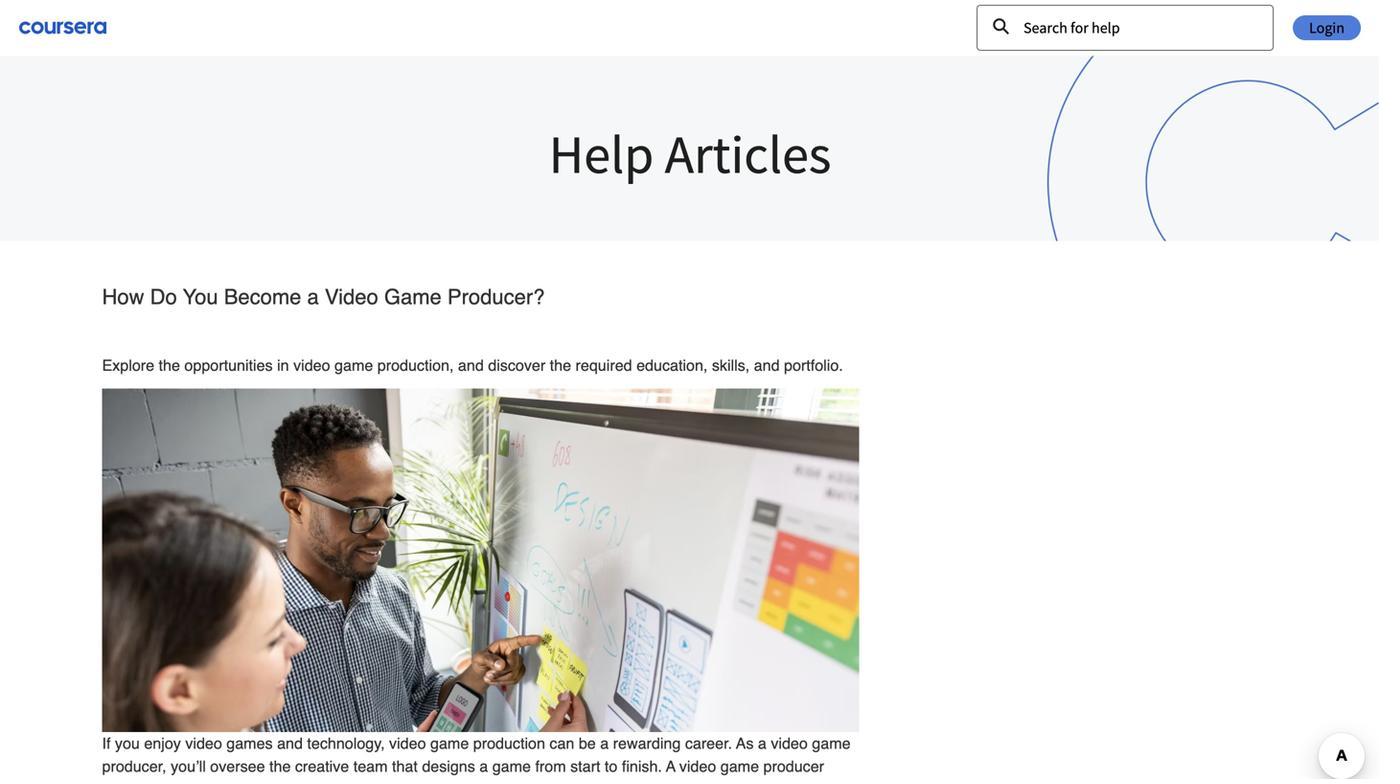 Task type: locate. For each thing, give the bounding box(es) containing it.
a
[[307, 285, 319, 309], [600, 735, 609, 752], [758, 735, 767, 752], [480, 758, 488, 775]]

video
[[293, 357, 330, 374], [185, 735, 222, 752], [389, 735, 426, 752], [771, 735, 808, 752], [679, 758, 716, 775]]

video
[[325, 285, 378, 309]]

articles
[[665, 120, 831, 188]]

how
[[102, 285, 144, 309]]

video right in
[[293, 357, 330, 374]]

login
[[1309, 18, 1345, 37]]

opportunities
[[184, 357, 273, 374]]

and
[[458, 357, 484, 374], [754, 357, 780, 374], [277, 735, 303, 752]]

a
[[666, 758, 676, 775]]

you'll
[[171, 758, 206, 775]]

the right explore
[[159, 357, 180, 374]]

video up that at the left bottom
[[389, 735, 426, 752]]

the down games
[[269, 758, 291, 775]]

game down as
[[721, 758, 759, 775]]

skills,
[[712, 357, 750, 374]]

game
[[384, 285, 442, 309]]

be
[[579, 735, 596, 752]]

game left 'production,' on the left top
[[335, 357, 373, 374]]

to
[[605, 758, 618, 775]]

0 horizontal spatial and
[[277, 735, 303, 752]]

2 horizontal spatial and
[[754, 357, 780, 374]]

and up creative
[[277, 735, 303, 752]]

do
[[150, 285, 177, 309]]

0 horizontal spatial the
[[159, 357, 180, 374]]

creative
[[295, 758, 349, 775]]

if you enjoy video games and technology, video game production can be a rewarding career. as a video game producer, you'll oversee the creative team that designs a game from start to finish. a video game produce
[[102, 735, 851, 779]]

help articles
[[549, 120, 831, 188]]

producer,
[[102, 758, 166, 775]]

a left video
[[307, 285, 319, 309]]

1 horizontal spatial and
[[458, 357, 484, 374]]

production
[[473, 735, 545, 752]]

enjoy
[[144, 735, 181, 752]]

that
[[392, 758, 418, 775]]

and right skills,
[[754, 357, 780, 374]]

explore the opportunities in video game production, and discover the required education, skills, and portfolio.
[[102, 357, 843, 374]]

the inside the 'if you enjoy video games and technology, video game production can be a rewarding career. as a video game producer, you'll oversee the creative team that designs a game from start to finish. a video game produce'
[[269, 758, 291, 775]]

discover
[[488, 357, 546, 374]]

become
[[224, 285, 301, 309]]

None field
[[977, 5, 1274, 51]]

start
[[570, 758, 600, 775]]

help articles banner
[[0, 0, 1380, 241]]

video down 'career.'
[[679, 758, 716, 775]]

and left discover
[[458, 357, 484, 374]]

how do you become a video game producer?
[[102, 285, 545, 309]]

none field inside help articles banner
[[977, 5, 1274, 51]]

1 horizontal spatial the
[[269, 758, 291, 775]]

game
[[335, 357, 373, 374], [430, 735, 469, 752], [812, 735, 851, 752], [492, 758, 531, 775], [721, 758, 759, 775]]

career.
[[685, 735, 732, 752]]

education,
[[637, 357, 708, 374]]

you
[[183, 285, 218, 309]]

the left required
[[550, 357, 571, 374]]

the
[[159, 357, 180, 374], [550, 357, 571, 374], [269, 758, 291, 775]]



Task type: vqa. For each thing, say whether or not it's contained in the screenshot.
finish.
yes



Task type: describe. For each thing, give the bounding box(es) containing it.
explore
[[102, 357, 154, 374]]

can
[[550, 735, 575, 752]]

help
[[549, 120, 654, 188]]

login button
[[1293, 15, 1361, 40]]

2 horizontal spatial the
[[550, 357, 571, 374]]

game right as
[[812, 735, 851, 752]]

designs
[[422, 758, 475, 775]]

[featured image] a male, wearing a blue shirt and glasses, and a female wearing a white and red top are working on a whiteboard with charts and notes as they discuss game development. image
[[102, 389, 859, 732]]

video right as
[[771, 735, 808, 752]]

if
[[102, 735, 111, 752]]

technology,
[[307, 735, 385, 752]]

producer?
[[448, 285, 545, 309]]

finish.
[[622, 758, 662, 775]]

portfolio.
[[784, 357, 843, 374]]

games
[[226, 735, 273, 752]]

a right as
[[758, 735, 767, 752]]

in
[[277, 357, 289, 374]]

from
[[535, 758, 566, 775]]

rewarding
[[613, 735, 681, 752]]

game down production
[[492, 758, 531, 775]]

required
[[576, 357, 632, 374]]

oversee
[[210, 758, 265, 775]]

video up you'll
[[185, 735, 222, 752]]

team
[[353, 758, 388, 775]]

a down production
[[480, 758, 488, 775]]

as
[[736, 735, 754, 752]]

you
[[115, 735, 140, 752]]

production,
[[377, 357, 454, 374]]

game up designs
[[430, 735, 469, 752]]

and inside the 'if you enjoy video games and technology, video game production can be a rewarding career. as a video game producer, you'll oversee the creative team that designs a game from start to finish. a video game produce'
[[277, 735, 303, 752]]

Search for help text field
[[977, 5, 1274, 51]]

a right be
[[600, 735, 609, 752]]



